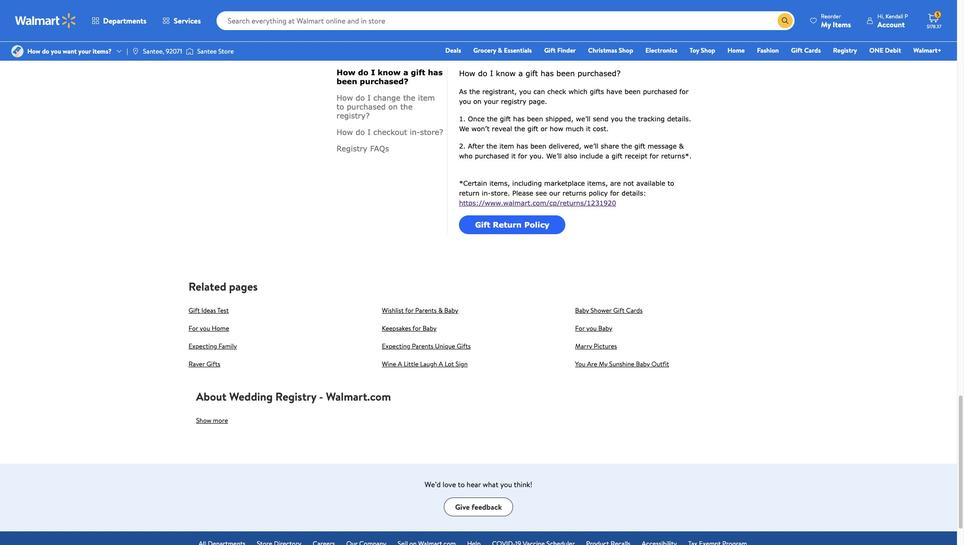 Task type: locate. For each thing, give the bounding box(es) containing it.
reorder
[[821, 12, 841, 20]]

& right grocery
[[498, 46, 502, 55]]

baby shower gift cards link
[[575, 306, 643, 315]]

home inside "link"
[[728, 46, 745, 55]]

1 a from the left
[[398, 360, 402, 369]]

gift cards link
[[787, 45, 825, 56]]

home down test
[[212, 324, 229, 333]]

gifts up sign
[[457, 342, 471, 351]]

0 vertical spatial &
[[498, 46, 502, 55]]

items
[[833, 19, 851, 29]]

 image right |
[[132, 48, 139, 55]]

1 shop from the left
[[619, 46, 633, 55]]

you
[[51, 47, 61, 56], [200, 324, 210, 333], [586, 324, 597, 333], [500, 480, 512, 490]]

baby left outfit
[[636, 360, 650, 369]]

gift left ideas
[[189, 306, 200, 315]]

1 vertical spatial cards
[[626, 306, 643, 315]]

1 horizontal spatial registry
[[833, 46, 857, 55]]

wishlist for parents & baby
[[382, 306, 458, 315]]

for
[[405, 306, 414, 315], [413, 324, 421, 333]]

think!
[[514, 480, 532, 490]]

shop right christmas on the right top
[[619, 46, 633, 55]]

for right wishlist
[[405, 306, 414, 315]]

0 vertical spatial home
[[728, 46, 745, 55]]

1 vertical spatial registry
[[275, 389, 316, 405]]

Search search field
[[216, 11, 795, 30]]

gift for gift cards
[[791, 46, 803, 55]]

1 horizontal spatial  image
[[186, 47, 193, 56]]

 image right "92071"
[[186, 47, 193, 56]]

keepsakes for baby
[[382, 324, 437, 333]]

we'd love to hear what you think!
[[425, 480, 532, 490]]

1 expecting from the left
[[189, 342, 217, 351]]

fashion link
[[753, 45, 783, 56]]

do
[[42, 47, 49, 56]]

home left fashion link
[[728, 46, 745, 55]]

account
[[877, 19, 905, 29]]

santee
[[197, 47, 217, 56]]

1 horizontal spatial shop
[[701, 46, 715, 55]]

baby
[[444, 306, 458, 315], [575, 306, 589, 315], [423, 324, 437, 333], [598, 324, 612, 333], [636, 360, 650, 369]]

0 horizontal spatial  image
[[132, 48, 139, 55]]

parents up wine a little laugh a lot sign
[[412, 342, 433, 351]]

you right what
[[500, 480, 512, 490]]

for you baby
[[575, 324, 612, 333]]

walmart+
[[913, 46, 942, 55]]

registry down items
[[833, 46, 857, 55]]

p
[[905, 12, 908, 20]]

marry
[[575, 342, 592, 351]]

wishlist for parents & baby link
[[382, 306, 458, 315]]

deals link
[[441, 45, 465, 56]]

departments
[[103, 16, 146, 26]]

parents up keepsakes for baby
[[415, 306, 437, 315]]

my left items
[[821, 19, 831, 29]]

how
[[27, 47, 40, 56]]

0 vertical spatial for
[[405, 306, 414, 315]]

gift left finder
[[544, 46, 556, 55]]

cards right shower
[[626, 306, 643, 315]]

0 horizontal spatial for
[[189, 324, 198, 333]]

your
[[78, 47, 91, 56]]

my inside reorder my items
[[821, 19, 831, 29]]

shower
[[591, 306, 612, 315]]

expecting for expecting family
[[189, 342, 217, 351]]

2 expecting from the left
[[382, 342, 410, 351]]

1 vertical spatial my
[[599, 360, 608, 369]]

0 horizontal spatial gifts
[[206, 360, 220, 369]]

cards left the registry link
[[804, 46, 821, 55]]

registry
[[833, 46, 857, 55], [275, 389, 316, 405]]

about wedding registry - walmart.com
[[196, 389, 391, 405]]

expecting up raver gifts
[[189, 342, 217, 351]]

& up unique
[[438, 306, 443, 315]]

to
[[458, 480, 465, 490]]

my right are
[[599, 360, 608, 369]]

1 horizontal spatial expecting
[[382, 342, 410, 351]]

for down wishlist for parents & baby link
[[413, 324, 421, 333]]

1 vertical spatial &
[[438, 306, 443, 315]]

&
[[498, 46, 502, 55], [438, 306, 443, 315]]

0 horizontal spatial registry
[[275, 389, 316, 405]]

shop right toy
[[701, 46, 715, 55]]

 image
[[11, 45, 24, 57]]

for up marry
[[575, 324, 585, 333]]

a left lot
[[439, 360, 443, 369]]

feedback
[[472, 502, 502, 513]]

raver gifts
[[189, 360, 220, 369]]

walmart.com
[[326, 389, 391, 405]]

expecting down the 'keepsakes'
[[382, 342, 410, 351]]

registry left '-'
[[275, 389, 316, 405]]

1 for from the left
[[189, 324, 198, 333]]

one debit
[[869, 46, 901, 55]]

0 vertical spatial cards
[[804, 46, 821, 55]]

1 horizontal spatial home
[[728, 46, 745, 55]]

2 shop from the left
[[701, 46, 715, 55]]

shop for toy shop
[[701, 46, 715, 55]]

wine a little laugh a lot sign
[[382, 360, 468, 369]]

spark good& create change. ship donations straight to a favorite cause. learn more. image
[[717, 0, 769, 13]]

gift finder
[[544, 46, 576, 55]]

wine a little laugh a lot sign link
[[382, 360, 468, 369]]

92071
[[166, 47, 182, 56]]

wine
[[382, 360, 396, 369]]

toy shop
[[690, 46, 715, 55]]

grocery
[[473, 46, 496, 55]]

gift cards
[[791, 46, 821, 55]]

for for keepsakes
[[413, 324, 421, 333]]

home
[[728, 46, 745, 55], [212, 324, 229, 333]]

christmas
[[588, 46, 617, 55]]

0 horizontal spatial home
[[212, 324, 229, 333]]

expecting family link
[[189, 342, 237, 351]]

 image
[[186, 47, 193, 56], [132, 48, 139, 55]]

my
[[821, 19, 831, 29], [599, 360, 608, 369]]

essentials
[[504, 46, 532, 55]]

gift right fashion link
[[791, 46, 803, 55]]

2 for from the left
[[575, 324, 585, 333]]

gift ideas test link
[[189, 306, 229, 315]]

show more
[[196, 416, 228, 426]]

for
[[189, 324, 198, 333], [575, 324, 585, 333]]

marry pictures link
[[575, 342, 617, 351]]

gift finder link
[[540, 45, 580, 56]]

gifts right raver
[[206, 360, 220, 369]]

0 horizontal spatial expecting
[[189, 342, 217, 351]]

0 vertical spatial parents
[[415, 306, 437, 315]]

christmas shop
[[588, 46, 633, 55]]

0 horizontal spatial a
[[398, 360, 402, 369]]

for down gift ideas test link at the bottom left
[[189, 324, 198, 333]]

1 horizontal spatial a
[[439, 360, 443, 369]]

1 horizontal spatial my
[[821, 19, 831, 29]]

2 a from the left
[[439, 360, 443, 369]]

laugh
[[420, 360, 437, 369]]

marry pictures
[[575, 342, 617, 351]]

0 horizontal spatial shop
[[619, 46, 633, 55]]

1 horizontal spatial gifts
[[457, 342, 471, 351]]

give feedback
[[455, 502, 502, 513]]

1 horizontal spatial &
[[498, 46, 502, 55]]

0 horizontal spatial cards
[[626, 306, 643, 315]]

0 vertical spatial my
[[821, 19, 831, 29]]

1 vertical spatial gifts
[[206, 360, 220, 369]]

for for wishlist
[[405, 306, 414, 315]]

about
[[196, 389, 227, 405]]

gift for gift finder
[[544, 46, 556, 55]]

toy
[[690, 46, 699, 55]]

a
[[398, 360, 402, 369], [439, 360, 443, 369]]

items?
[[93, 47, 112, 56]]

shop
[[619, 46, 633, 55], [701, 46, 715, 55]]

wedding
[[229, 389, 273, 405]]

1 horizontal spatial for
[[575, 324, 585, 333]]

1 horizontal spatial cards
[[804, 46, 821, 55]]

a right 'wine'
[[398, 360, 402, 369]]

 image for santee store
[[186, 47, 193, 56]]

you down ideas
[[200, 324, 210, 333]]

keepsakes for baby link
[[382, 324, 437, 333]]

1 vertical spatial for
[[413, 324, 421, 333]]

baby up unique
[[444, 306, 458, 315]]



Task type: describe. For each thing, give the bounding box(es) containing it.
services button
[[154, 9, 209, 32]]

0 horizontal spatial &
[[438, 306, 443, 315]]

walmart image
[[15, 13, 76, 28]]

pictures
[[594, 342, 617, 351]]

-
[[319, 389, 323, 405]]

you right do
[[51, 47, 61, 56]]

0 vertical spatial gifts
[[457, 342, 471, 351]]

kendall
[[886, 12, 903, 20]]

show
[[196, 416, 211, 426]]

departments button
[[84, 9, 154, 32]]

0 vertical spatial registry
[[833, 46, 857, 55]]

unique
[[435, 342, 455, 351]]

you up marry pictures link
[[586, 324, 597, 333]]

baby left shower
[[575, 306, 589, 315]]

wishlist
[[382, 306, 404, 315]]

for for for you baby
[[575, 324, 585, 333]]

gift for gift ideas test
[[189, 306, 200, 315]]

registry link
[[829, 45, 861, 56]]

walmart+ link
[[909, 45, 946, 56]]

one debit link
[[865, 45, 905, 56]]

reorder my items
[[821, 12, 851, 29]]

electronics
[[645, 46, 677, 55]]

pages
[[229, 279, 258, 295]]

hear
[[467, 480, 481, 490]]

ideas
[[201, 306, 216, 315]]

5
[[936, 10, 940, 18]]

santee store
[[197, 47, 234, 56]]

$178.37
[[927, 23, 942, 30]]

baby up pictures
[[598, 324, 612, 333]]

sign
[[456, 360, 468, 369]]

services
[[174, 16, 201, 26]]

expecting family
[[189, 342, 237, 351]]

show more button
[[196, 413, 228, 428]]

expecting parents unique gifts link
[[382, 342, 471, 351]]

related
[[189, 279, 226, 295]]

 image for santee, 92071
[[132, 48, 139, 55]]

hi, kendall p account
[[877, 12, 908, 29]]

baby up expecting parents unique gifts link
[[423, 324, 437, 333]]

we'd
[[425, 480, 441, 490]]

1 vertical spatial parents
[[412, 342, 433, 351]]

gift ideas test
[[189, 306, 229, 315]]

finder
[[557, 46, 576, 55]]

one
[[869, 46, 884, 55]]

little
[[404, 360, 419, 369]]

more
[[213, 416, 228, 426]]

you are my sunshine baby outfit
[[575, 360, 669, 369]]

grocery & essentials link
[[469, 45, 536, 56]]

Walmart Site-Wide search field
[[216, 11, 795, 30]]

baby shower gift cards
[[575, 306, 643, 315]]

related pages
[[189, 279, 258, 295]]

outfit
[[651, 360, 669, 369]]

you are my sunshine baby outfit link
[[575, 360, 669, 369]]

toy shop link
[[685, 45, 720, 56]]

for you home link
[[189, 324, 229, 333]]

search icon image
[[782, 17, 789, 24]]

set your classroom up for success. create the ultimate teacher wish list. learn more. image
[[495, 0, 547, 13]]

1 vertical spatial home
[[212, 324, 229, 333]]

santee, 92071
[[143, 47, 182, 56]]

raver gifts link
[[189, 360, 220, 369]]

santee,
[[143, 47, 164, 56]]

give feedback button
[[444, 498, 513, 517]]

christmas shop link
[[584, 45, 637, 56]]

|
[[127, 47, 128, 56]]

for you baby link
[[575, 324, 612, 333]]

family
[[219, 342, 237, 351]]

keepsakes
[[382, 324, 411, 333]]

gift right shower
[[613, 306, 625, 315]]

raver
[[189, 360, 205, 369]]

what
[[483, 480, 499, 490]]

want
[[63, 47, 77, 56]]

fashion
[[757, 46, 779, 55]]

debit
[[885, 46, 901, 55]]

shop for christmas shop
[[619, 46, 633, 55]]

how do you want your items?
[[27, 47, 112, 56]]

expecting for expecting parents unique gifts
[[382, 342, 410, 351]]

0 horizontal spatial my
[[599, 360, 608, 369]]

love
[[443, 480, 456, 490]]

hi,
[[877, 12, 884, 20]]

home link
[[723, 45, 749, 56]]

test
[[217, 306, 229, 315]]

for you home
[[189, 324, 229, 333]]

give
[[455, 502, 470, 513]]

5 $178.37
[[927, 10, 942, 30]]

lot
[[445, 360, 454, 369]]

electronics link
[[641, 45, 682, 56]]

for for for you home
[[189, 324, 198, 333]]



Task type: vqa. For each thing, say whether or not it's contained in the screenshot.
marry pictures
yes



